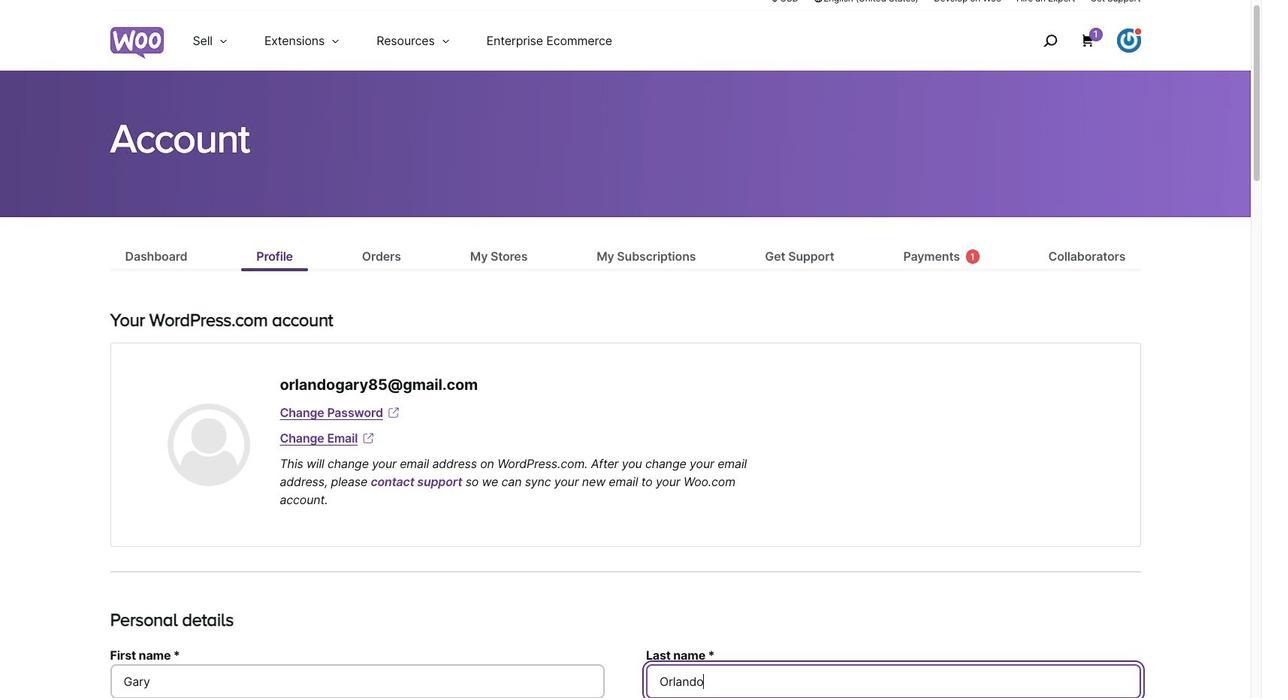 Task type: describe. For each thing, give the bounding box(es) containing it.
gravatar image image
[[167, 404, 250, 486]]

external link image
[[361, 431, 376, 446]]

open account menu image
[[1117, 29, 1141, 53]]

service navigation menu element
[[1011, 16, 1141, 65]]



Task type: vqa. For each thing, say whether or not it's contained in the screenshot.
the 'Search' icon
yes



Task type: locate. For each thing, give the bounding box(es) containing it.
None text field
[[110, 664, 605, 698], [646, 664, 1141, 698], [110, 664, 605, 698], [646, 664, 1141, 698]]

search image
[[1038, 29, 1062, 53]]

external link image
[[386, 405, 401, 420]]



